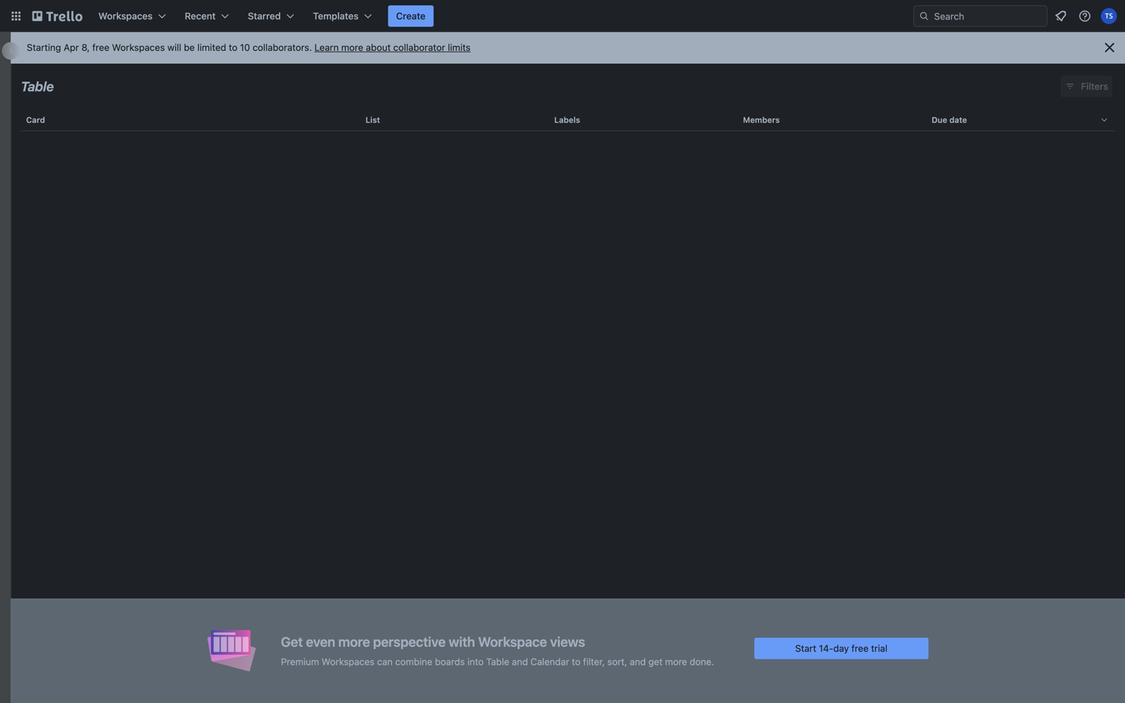 Task type: locate. For each thing, give the bounding box(es) containing it.
filter,
[[583, 657, 605, 668]]

free
[[92, 42, 109, 53], [852, 643, 869, 654]]

0 vertical spatial to
[[229, 42, 238, 53]]

to left filter,
[[572, 657, 581, 668]]

free inside start 14-day free trial link
[[852, 643, 869, 654]]

1 vertical spatial to
[[572, 657, 581, 668]]

1 vertical spatial table
[[486, 657, 510, 668]]

recent button
[[177, 5, 237, 27]]

0 vertical spatial workspaces
[[98, 10, 153, 21]]

tara schultz (taraschultz7) image
[[1102, 8, 1118, 24]]

recent
[[185, 10, 216, 21]]

day
[[834, 643, 849, 654]]

table up card
[[21, 78, 54, 94]]

1 and from the left
[[512, 657, 528, 668]]

combine
[[395, 657, 433, 668]]

into
[[468, 657, 484, 668]]

table inside get even more perspective with workspace views premium workspaces can combine boards into table and calendar to filter, sort, and get more done.
[[486, 657, 510, 668]]

get
[[649, 657, 663, 668]]

0 horizontal spatial free
[[92, 42, 109, 53]]

to inside get even more perspective with workspace views premium workspaces can combine boards into table and calendar to filter, sort, and get more done.
[[572, 657, 581, 668]]

1 horizontal spatial free
[[852, 643, 869, 654]]

card button
[[21, 104, 360, 136]]

workspace
[[478, 634, 547, 650]]

table
[[11, 104, 1126, 704]]

10
[[240, 42, 250, 53]]

learn more about collaborator limits link
[[315, 42, 471, 53]]

0 notifications image
[[1053, 8, 1069, 24]]

table right into
[[486, 657, 510, 668]]

1 horizontal spatial and
[[630, 657, 646, 668]]

starting apr 8, free workspaces will be limited to 10 collaborators. learn more about collaborator limits
[[27, 42, 471, 53]]

can
[[377, 657, 393, 668]]

templates button
[[305, 5, 380, 27]]

filters
[[1082, 81, 1109, 92]]

0 horizontal spatial table
[[21, 78, 54, 94]]

more right even
[[339, 634, 370, 650]]

learn
[[315, 42, 339, 53]]

table containing card
[[11, 104, 1126, 704]]

free for trial
[[852, 643, 869, 654]]

free right 8,
[[92, 42, 109, 53]]

members button
[[738, 104, 927, 136]]

1 horizontal spatial table
[[486, 657, 510, 668]]

1 horizontal spatial to
[[572, 657, 581, 668]]

and left get
[[630, 657, 646, 668]]

2 vertical spatial more
[[665, 657, 688, 668]]

boards
[[435, 657, 465, 668]]

switch to… image
[[9, 9, 23, 23]]

more right learn
[[341, 42, 364, 53]]

workspaces
[[98, 10, 153, 21], [112, 42, 165, 53], [322, 657, 375, 668]]

members
[[743, 115, 780, 125]]

table
[[21, 78, 54, 94], [486, 657, 510, 668]]

card
[[26, 115, 45, 125]]

free right day
[[852, 643, 869, 654]]

to left 10 on the left of the page
[[229, 42, 238, 53]]

starred
[[248, 10, 281, 21]]

2 vertical spatial workspaces
[[322, 657, 375, 668]]

starred button
[[240, 5, 302, 27]]

0 horizontal spatial to
[[229, 42, 238, 53]]

templates
[[313, 10, 359, 21]]

row containing card
[[21, 104, 1116, 136]]

with
[[449, 634, 475, 650]]

more
[[341, 42, 364, 53], [339, 634, 370, 650], [665, 657, 688, 668]]

14-
[[819, 643, 834, 654]]

and down workspace
[[512, 657, 528, 668]]

labels button
[[549, 104, 738, 136]]

0 horizontal spatial and
[[512, 657, 528, 668]]

trial
[[872, 643, 888, 654]]

premium
[[281, 657, 319, 668]]

0 vertical spatial free
[[92, 42, 109, 53]]

collaborators.
[[253, 42, 312, 53]]

0 vertical spatial table
[[21, 78, 54, 94]]

create
[[396, 10, 426, 21]]

1 vertical spatial free
[[852, 643, 869, 654]]

labels
[[555, 115, 580, 125]]

to
[[229, 42, 238, 53], [572, 657, 581, 668]]

row
[[21, 104, 1116, 136]]

and
[[512, 657, 528, 668], [630, 657, 646, 668]]

starting
[[27, 42, 61, 53]]

more right get
[[665, 657, 688, 668]]

limited
[[197, 42, 226, 53]]



Task type: vqa. For each thing, say whether or not it's contained in the screenshot.
add icon
no



Task type: describe. For each thing, give the bounding box(es) containing it.
get
[[281, 634, 303, 650]]

2 and from the left
[[630, 657, 646, 668]]

free for workspaces
[[92, 42, 109, 53]]

collaborator
[[393, 42, 445, 53]]

workspaces inside popup button
[[98, 10, 153, 21]]

1 vertical spatial workspaces
[[112, 42, 165, 53]]

back to home image
[[32, 5, 82, 27]]

start
[[796, 643, 817, 654]]

start 14-day free trial
[[796, 643, 888, 654]]

0 vertical spatial more
[[341, 42, 364, 53]]

about
[[366, 42, 391, 53]]

sort,
[[608, 657, 628, 668]]

even
[[306, 634, 335, 650]]

Table text field
[[21, 74, 54, 99]]

will
[[167, 42, 181, 53]]

done.
[[690, 657, 714, 668]]

due date button
[[927, 104, 1116, 136]]

views
[[550, 634, 585, 650]]

8,
[[82, 42, 90, 53]]

primary element
[[0, 0, 1126, 32]]

workspaces inside get even more perspective with workspace views premium workspaces can combine boards into table and calendar to filter, sort, and get more done.
[[322, 657, 375, 668]]

start 14-day free trial link
[[755, 638, 929, 660]]

date
[[950, 115, 968, 125]]

get even more perspective with workspace views premium workspaces can combine boards into table and calendar to filter, sort, and get more done.
[[281, 634, 714, 668]]

filters button
[[1061, 76, 1113, 97]]

due
[[932, 115, 948, 125]]

calendar
[[531, 657, 570, 668]]

open information menu image
[[1079, 9, 1092, 23]]

Search field
[[930, 6, 1047, 26]]

workspaces button
[[90, 5, 174, 27]]

limits
[[448, 42, 471, 53]]

1 vertical spatial more
[[339, 634, 370, 650]]

create button
[[388, 5, 434, 27]]

list button
[[360, 104, 549, 136]]

be
[[184, 42, 195, 53]]

perspective
[[373, 634, 446, 650]]

list
[[366, 115, 380, 125]]

search image
[[919, 11, 930, 21]]

due date
[[932, 115, 968, 125]]

apr
[[64, 42, 79, 53]]



